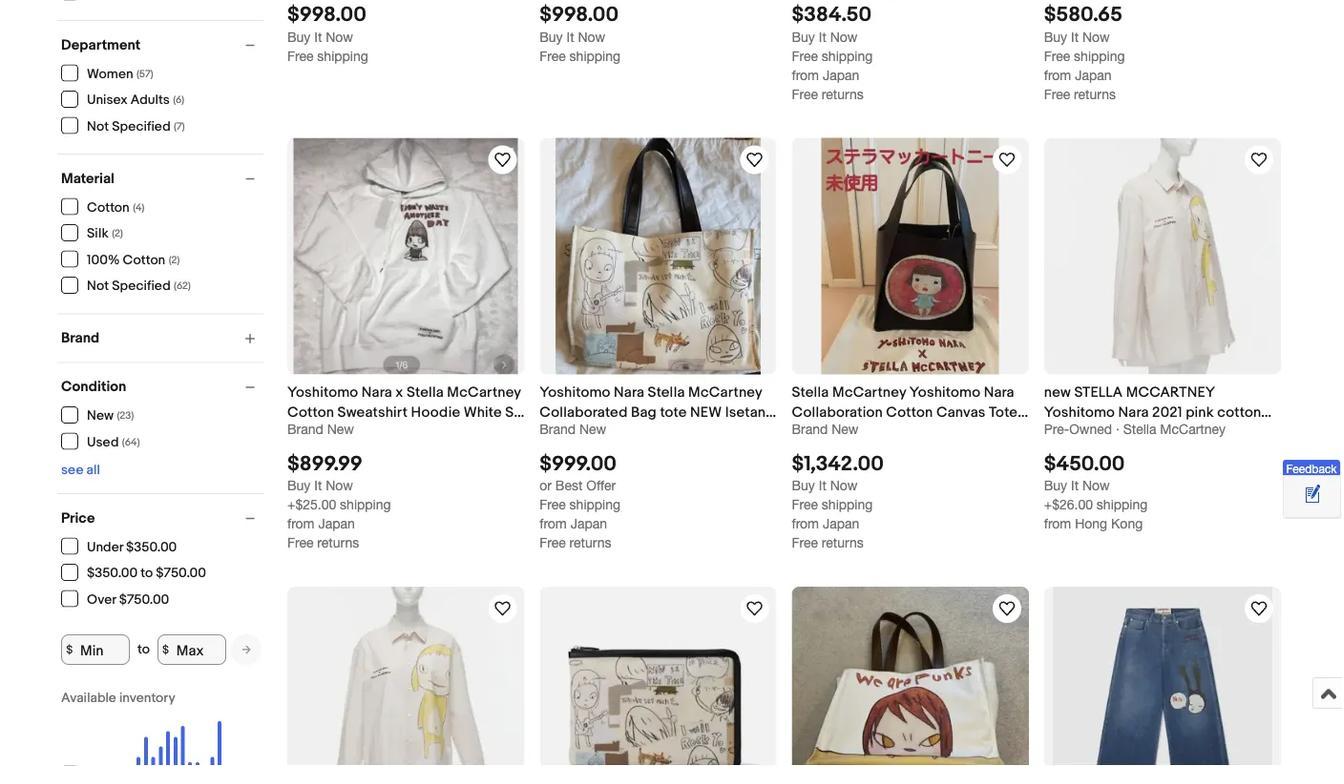 Task type: vqa. For each thing, say whether or not it's contained in the screenshot.
LN inside the MINT Rolex Submariner Date Stainless Steel Black Ceramic 40mm 116610 LN Watch
no



Task type: locate. For each thing, give the bounding box(es) containing it.
not specified (7)
[[87, 118, 185, 135]]

free inside $899.99 buy it now +$25.00 shipping from japan free returns
[[287, 535, 314, 551]]

available
[[61, 690, 116, 707]]

bag left tote at the bottom of page
[[631, 404, 657, 421]]

$1,342.00
[[792, 452, 884, 476]]

condition button
[[61, 379, 264, 396]]

from down $1,342.00 on the bottom of page
[[792, 516, 819, 532]]

from down +$26.00
[[1044, 516, 1072, 532]]

$350.00 up over $750.00 link
[[87, 566, 138, 582]]

now inside $1,342.00 buy it now free shipping from japan free returns
[[830, 478, 858, 494]]

it inside $899.99 buy it now +$25.00 shipping from japan free returns
[[314, 478, 322, 494]]

1 vertical spatial new
[[287, 424, 319, 441]]

japan down $384.50
[[823, 67, 860, 83]]

from for $384.50
[[792, 67, 819, 83]]

1 horizontal spatial $
[[162, 643, 169, 657]]

1 horizontal spatial watch new stella mccartney yoshitomo nara 2021 pink cotton print oversized shirt l image
[[1248, 148, 1271, 171]]

1 horizontal spatial brand new
[[540, 421, 607, 437]]

bag inside yoshitomo nara stella mccartney collaborated bag tote new isetan limited
[[631, 404, 657, 421]]

yoshitomo up collaborated at bottom
[[540, 384, 611, 401]]

shipping
[[317, 48, 368, 63], [570, 48, 621, 63], [822, 48, 873, 63], [1074, 48, 1125, 63], [340, 497, 391, 513], [570, 497, 621, 513], [822, 497, 873, 513], [1097, 497, 1148, 513]]

black
[[821, 424, 857, 441]]

tote
[[989, 404, 1018, 421]]

$750.00 down under $350.00
[[156, 566, 206, 582]]

returns down $1,342.00 on the bottom of page
[[822, 535, 864, 551]]

stella mccartney yoshitomo nara collaboration cotton canvas tote bag black new heading
[[792, 384, 1028, 441]]

2 $ from the left
[[162, 643, 169, 657]]

returns down '$580.65'
[[1074, 86, 1116, 102]]

returns down $384.50
[[822, 86, 864, 102]]

from down $384.50
[[792, 67, 819, 83]]

2 brand new from the left
[[540, 421, 607, 437]]

stella right ·
[[1124, 421, 1157, 437]]

new stella mccartney yoshitomo nara 2021 pink cotton print oversized shirt l image
[[1044, 138, 1281, 375], [287, 587, 524, 767]]

from down '$580.65'
[[1044, 67, 1072, 83]]

stella up collaboration on the bottom of page
[[792, 384, 829, 401]]

not for not specified (62)
[[87, 278, 109, 295]]

returns for $899.99
[[317, 535, 359, 551]]

0 horizontal spatial $998.00 buy it now free shipping
[[287, 2, 368, 63]]

or
[[540, 478, 552, 494]]

unisex adults (6)
[[87, 92, 184, 108]]

(4)
[[133, 201, 145, 214]]

yoshitomo
[[287, 384, 358, 401], [540, 384, 611, 401], [910, 384, 981, 401], [1044, 404, 1115, 421]]

1 vertical spatial new stella mccartney yoshitomo nara 2021 pink cotton print oversized shirt l image
[[287, 587, 524, 767]]

free
[[287, 48, 314, 63], [540, 48, 566, 63], [792, 48, 818, 63], [1044, 48, 1071, 63], [792, 86, 818, 102], [1044, 86, 1071, 102], [540, 497, 566, 513], [792, 497, 818, 513], [287, 535, 314, 551], [540, 535, 566, 551], [792, 535, 818, 551]]

specified down unisex adults (6)
[[112, 118, 171, 135]]

1 brand new from the left
[[287, 421, 354, 437]]

brand up $899.99
[[287, 421, 324, 437]]

returns inside $580.65 buy it now free shipping from japan free returns
[[1074, 86, 1116, 102]]

returns inside $899.99 buy it now +$25.00 shipping from japan free returns
[[317, 535, 359, 551]]

0 horizontal spatial bag
[[631, 404, 657, 421]]

2 $998.00 from the left
[[540, 2, 619, 27]]

1 specified from the top
[[112, 118, 171, 135]]

1 vertical spatial watch new stella mccartney yoshitomo nara 2021 pink cotton print oversized shirt l image
[[491, 598, 514, 621]]

1 horizontal spatial $998.00 buy it now free shipping
[[540, 2, 621, 63]]

shirt
[[1147, 424, 1176, 441]]

(23)
[[117, 410, 134, 422]]

returns inside $1,342.00 buy it now free shipping from japan free returns
[[822, 535, 864, 551]]

new (23)
[[87, 408, 134, 424]]

new inside yoshitomo nara x stella mccartney cotton sweatshirt hoodie white s new rare
[[287, 424, 319, 441]]

1 $ from the left
[[66, 643, 73, 657]]

returns inside $999.00 or best offer free shipping from japan free returns
[[570, 535, 611, 551]]

1 horizontal spatial new
[[690, 404, 722, 421]]

from inside $580.65 buy it now free shipping from japan free returns
[[1044, 67, 1072, 83]]

1 vertical spatial bag
[[792, 424, 818, 441]]

japan
[[823, 67, 860, 83], [1075, 67, 1112, 83], [318, 516, 355, 532], [571, 516, 607, 532], [823, 516, 860, 532]]

$350.00 up $350.00 to $750.00
[[126, 539, 177, 556]]

2 horizontal spatial brand new
[[792, 421, 859, 437]]

not specified (62)
[[87, 278, 191, 295]]

yoshitomo nara stella mccartney jeans wide pants blue size m(us s) women new image
[[1053, 587, 1273, 767]]

0 vertical spatial new stella mccartney yoshitomo nara 2021 pink cotton print oversized shirt l image
[[1044, 138, 1281, 375]]

not
[[87, 118, 109, 135], [87, 278, 109, 295]]

(2)
[[112, 228, 123, 240], [169, 254, 180, 266]]

shipping inside $1,342.00 buy it now free shipping from japan free returns
[[822, 497, 873, 513]]

new right black
[[861, 424, 890, 441]]

2 specified from the top
[[112, 278, 171, 295]]

brand new up $1,342.00 on the bottom of page
[[792, 421, 859, 437]]

stella up tote at the bottom of page
[[648, 384, 685, 401]]

japan inside $899.99 buy it now +$25.00 shipping from japan free returns
[[318, 516, 355, 532]]

stella
[[1075, 384, 1123, 401]]

new up $999.00
[[580, 421, 607, 437]]

brand new for $1,342.00
[[792, 421, 859, 437]]

bag left black
[[792, 424, 818, 441]]

0 vertical spatial not
[[87, 118, 109, 135]]

bag
[[631, 404, 657, 421], [792, 424, 818, 441]]

collaboration
[[792, 404, 883, 421]]

oversized
[[1078, 424, 1143, 441]]

yoshitomo down stella
[[1044, 404, 1115, 421]]

$580.65 buy it now free shipping from japan free returns
[[1044, 2, 1125, 102]]

shipping inside $999.00 or best offer free shipping from japan free returns
[[570, 497, 621, 513]]

japan down 'offer'
[[571, 516, 607, 532]]

pre-
[[1044, 421, 1070, 437]]

watch yoshitomo nara x stella mccartney cotton sweatshirt hoodie white s new rare image
[[491, 148, 514, 171]]

$998.00
[[287, 2, 367, 27], [540, 2, 619, 27]]

new
[[690, 404, 722, 421], [287, 424, 319, 441]]

to down under $350.00
[[141, 566, 153, 582]]

stella up hoodie
[[407, 384, 444, 401]]

not down 100%
[[87, 278, 109, 295]]

1 vertical spatial (2)
[[169, 254, 180, 266]]

$750.00 down $350.00 to $750.00
[[119, 592, 169, 608]]

2 $998.00 buy it now free shipping from the left
[[540, 2, 621, 63]]

collaborated
[[540, 404, 628, 421]]

0 vertical spatial (2)
[[112, 228, 123, 240]]

not for not specified (7)
[[87, 118, 109, 135]]

2021
[[1153, 404, 1183, 421]]

0 horizontal spatial new
[[287, 424, 319, 441]]

buy
[[287, 29, 311, 44], [540, 29, 563, 44], [792, 29, 815, 44], [1044, 29, 1068, 44], [287, 478, 311, 494], [792, 478, 815, 494], [1044, 478, 1068, 494]]

japan inside $999.00 or best offer free shipping from japan free returns
[[571, 516, 607, 532]]

stella inside stella mccartney yoshitomo nara collaboration cotton canvas tote bag black new
[[792, 384, 829, 401]]

watch new stella mccartney yoshitomo nara 2021 pink cotton print oversized shirt l image
[[1248, 148, 1271, 171], [491, 598, 514, 621]]

brand up $1,342.00 on the bottom of page
[[792, 421, 828, 437]]

brand up condition
[[61, 330, 99, 347]]

mccartney inside yoshitomo nara stella mccartney collaborated bag tote new isetan limited
[[688, 384, 762, 401]]

cotton up not specified (62)
[[123, 252, 165, 268]]

stella mccartney yoshitomo nara collaboration cotton canvas tote bag black new
[[792, 384, 1018, 441]]

to left "maximum value in $" text box
[[137, 642, 150, 658]]

buy inside $580.65 buy it now free shipping from japan free returns
[[1044, 29, 1068, 44]]

brand up $999.00
[[540, 421, 576, 437]]

$999.00 or best offer free shipping from japan free returns
[[540, 452, 621, 551]]

returns
[[822, 86, 864, 102], [1074, 86, 1116, 102], [317, 535, 359, 551], [570, 535, 611, 551], [822, 535, 864, 551]]

1 horizontal spatial $998.00
[[540, 2, 619, 27]]

silk (2)
[[87, 226, 123, 242]]

from inside $384.50 buy it now free shipping from japan free returns
[[792, 67, 819, 83]]

brand for $999.00
[[540, 421, 576, 437]]

nara inside stella mccartney yoshitomo nara collaboration cotton canvas tote bag black new
[[984, 384, 1015, 401]]

$ up available at the bottom left
[[66, 643, 73, 657]]

japan down +$25.00
[[318, 516, 355, 532]]

$899.99 buy it now +$25.00 shipping from japan free returns
[[287, 452, 391, 551]]

from inside $1,342.00 buy it now free shipping from japan free returns
[[792, 516, 819, 532]]

price button
[[61, 510, 264, 527]]

from down +$25.00
[[287, 516, 315, 532]]

unisex
[[87, 92, 128, 108]]

3 brand new from the left
[[792, 421, 859, 437]]

isetan
[[725, 404, 766, 421]]

new up $899.99
[[327, 421, 354, 437]]

stella
[[407, 384, 444, 401], [648, 384, 685, 401], [792, 384, 829, 401], [1124, 421, 1157, 437]]

(2) up (62)
[[169, 254, 180, 266]]

+$26.00
[[1044, 497, 1093, 513]]

0 horizontal spatial $
[[66, 643, 73, 657]]

new stella mccartney yoshitomo nara 2021 pink cotton print oversized shirt l image for top "watch new stella mccartney yoshitomo nara 2021 pink cotton print oversized shirt l" image
[[1044, 138, 1281, 375]]

1 vertical spatial $750.00
[[119, 592, 169, 608]]

japan down $1,342.00 on the bottom of page
[[823, 516, 860, 532]]

yoshitomo up rare on the left bottom of the page
[[287, 384, 358, 401]]

brand new for $999.00
[[540, 421, 607, 437]]

mccartney
[[447, 384, 521, 401], [688, 384, 762, 401], [833, 384, 906, 401], [1160, 421, 1226, 437]]

brand new up $999.00
[[540, 421, 607, 437]]

brand
[[61, 330, 99, 347], [287, 421, 324, 437], [540, 421, 576, 437], [792, 421, 828, 437]]

0 vertical spatial bag
[[631, 404, 657, 421]]

yoshitomo inside yoshitomo nara stella mccartney collaborated bag tote new isetan limited
[[540, 384, 611, 401]]

cotton left canvas
[[886, 404, 933, 421]]

from for $899.99
[[287, 516, 315, 532]]

new stella mccartney yoshitomo nara 2021 pink cotton print oversized shirt l image for the left "watch new stella mccartney yoshitomo nara 2021 pink cotton print oversized shirt l" image
[[287, 587, 524, 767]]

$750.00
[[156, 566, 206, 582], [119, 592, 169, 608]]

material button
[[61, 170, 264, 187]]

cotton inside stella mccartney yoshitomo nara collaboration cotton canvas tote bag black new
[[886, 404, 933, 421]]

returns down +$25.00
[[317, 535, 359, 551]]

now inside $899.99 buy it now +$25.00 shipping from japan free returns
[[326, 478, 353, 494]]

0 horizontal spatial brand new
[[287, 421, 354, 437]]

brand new up $899.99
[[287, 421, 354, 437]]

new for $999.00
[[580, 421, 607, 437]]

Maximum Value in $ text field
[[157, 635, 226, 665]]

$350.00
[[126, 539, 177, 556], [87, 566, 138, 582]]

$ up "inventory"
[[162, 643, 169, 657]]

to
[[141, 566, 153, 582], [137, 642, 150, 658]]

specified down 100% cotton (2)
[[112, 278, 171, 295]]

nara inside new stella mccartney yoshitomo nara 2021 pink cotton print oversized shirt l
[[1119, 404, 1149, 421]]

0 horizontal spatial $998.00
[[287, 2, 367, 27]]

$ for minimum value in $ text box
[[66, 643, 73, 657]]

$998.00 buy it now free shipping
[[287, 2, 368, 63], [540, 2, 621, 63]]

0 vertical spatial new
[[690, 404, 722, 421]]

(2) right silk
[[112, 228, 123, 240]]

brand new
[[287, 421, 354, 437], [540, 421, 607, 437], [792, 421, 859, 437]]

sweatshirt
[[338, 404, 408, 421]]

nara
[[362, 384, 392, 401], [614, 384, 645, 401], [984, 384, 1015, 401], [1119, 404, 1149, 421]]

1 vertical spatial not
[[87, 278, 109, 295]]

100% cotton (2)
[[87, 252, 180, 268]]

stella mccartney x yoshitomo nara canvas zipper pouch image
[[540, 619, 777, 767]]

it inside $384.50 buy it now free shipping from japan free returns
[[819, 29, 827, 44]]

1 vertical spatial $350.00
[[87, 566, 138, 582]]

cotton up rare on the left bottom of the page
[[287, 404, 334, 421]]

stella mccartney yoshitomo nara collaboration cotton canvas tote bag black new link
[[792, 383, 1029, 441]]

specified
[[112, 118, 171, 135], [112, 278, 171, 295]]

new up $1,342.00 on the bottom of page
[[832, 421, 859, 437]]

from down the or
[[540, 516, 567, 532]]

1 horizontal spatial new stella mccartney yoshitomo nara 2021 pink cotton print oversized shirt l image
[[1044, 138, 1281, 375]]

used
[[87, 434, 119, 451]]

yoshitomo nara x stella mccartney cotton sweatshirt hoodie white s new rare image
[[294, 138, 518, 375]]

0 vertical spatial to
[[141, 566, 153, 582]]

yoshitomo inside new stella mccartney yoshitomo nara 2021 pink cotton print oversized shirt l
[[1044, 404, 1115, 421]]

all
[[86, 462, 100, 478]]

japan inside $1,342.00 buy it now free shipping from japan free returns
[[823, 516, 860, 532]]

yoshitomo up canvas
[[910, 384, 981, 401]]

1 not from the top
[[87, 118, 109, 135]]

returns down 'offer'
[[570, 535, 611, 551]]

buy inside $450.00 buy it now +$26.00 shipping from hong kong
[[1044, 478, 1068, 494]]

1 horizontal spatial bag
[[792, 424, 818, 441]]

new inside stella mccartney yoshitomo nara collaboration cotton canvas tote bag black new
[[861, 424, 890, 441]]

new stella mccartney yoshitomo nara 2021 pink cotton print oversized shirt l heading
[[1044, 384, 1272, 441]]

Minimum Value in $ text field
[[61, 635, 130, 665]]

$ for "maximum value in $" text box
[[162, 643, 169, 657]]

mccartney
[[1126, 384, 1216, 401]]

0 horizontal spatial watch new stella mccartney yoshitomo nara 2021 pink cotton print oversized shirt l image
[[491, 598, 514, 621]]

0 horizontal spatial new stella mccartney yoshitomo nara 2021 pink cotton print oversized shirt l image
[[287, 587, 524, 767]]

1 vertical spatial specified
[[112, 278, 171, 295]]

watch stella mccartney x yoshitomo nara collaboration tote bag limited model women's image
[[996, 598, 1019, 621]]

new left the '(23)'
[[87, 408, 114, 424]]

it
[[314, 29, 322, 44], [567, 29, 574, 44], [819, 29, 827, 44], [1071, 29, 1079, 44], [314, 478, 322, 494], [819, 478, 827, 494], [1071, 478, 1079, 494]]

1 horizontal spatial (2)
[[169, 254, 180, 266]]

not down unisex
[[87, 118, 109, 135]]

0 vertical spatial specified
[[112, 118, 171, 135]]

new right tote at the bottom of page
[[690, 404, 722, 421]]

2 not from the top
[[87, 278, 109, 295]]

new stella mccartney yoshitomo nara 2021 pink cotton print oversized shirt l
[[1044, 384, 1262, 441]]

watch stella mccartney yoshitomo nara collaboration cotton canvas tote bag black new image
[[996, 148, 1019, 171]]

japan down '$580.65'
[[1075, 67, 1112, 83]]

department button
[[61, 36, 264, 53]]

from inside $999.00 or best offer free shipping from japan free returns
[[540, 516, 567, 532]]

new left rare on the left bottom of the page
[[287, 424, 319, 441]]

new
[[87, 408, 114, 424], [327, 421, 354, 437], [580, 421, 607, 437], [832, 421, 859, 437], [861, 424, 890, 441]]

0 horizontal spatial (2)
[[112, 228, 123, 240]]

from inside $899.99 buy it now +$25.00 shipping from japan free returns
[[287, 516, 315, 532]]

from
[[792, 67, 819, 83], [1044, 67, 1072, 83], [287, 516, 315, 532], [540, 516, 567, 532], [792, 516, 819, 532], [1044, 516, 1072, 532]]

japan inside $384.50 buy it now free shipping from japan free returns
[[823, 67, 860, 83]]



Task type: describe. For each thing, give the bounding box(es) containing it.
cotton up "silk (2)"
[[87, 200, 130, 216]]

graph of available inventory between $0 and $1000+ image
[[61, 690, 223, 767]]

0 vertical spatial watch new stella mccartney yoshitomo nara 2021 pink cotton print oversized shirt l image
[[1248, 148, 1271, 171]]

$384.50
[[792, 2, 872, 27]]

s
[[505, 404, 514, 421]]

specified for not specified (7)
[[112, 118, 171, 135]]

$384.50 buy it now free shipping from japan free returns
[[792, 2, 873, 102]]

shipping inside $580.65 buy it now free shipping from japan free returns
[[1074, 48, 1125, 63]]

over $750.00
[[87, 592, 169, 608]]

inventory
[[119, 690, 175, 707]]

stella inside yoshitomo nara x stella mccartney cotton sweatshirt hoodie white s new rare
[[407, 384, 444, 401]]

canvas
[[937, 404, 986, 421]]

watch stella mccartney x yoshitomo nara canvas zipper pouch image
[[743, 598, 766, 621]]

women (57)
[[87, 66, 153, 82]]

silk
[[87, 226, 109, 242]]

watch yoshitomo nara stella mccartney jeans wide pants blue size m(us s) women new image
[[1248, 598, 1271, 621]]

yoshitomo nara stella mccartney collaborated bag tote new isetan limited image
[[555, 138, 761, 375]]

returns for $999.00
[[570, 535, 611, 551]]

under $350.00
[[87, 539, 177, 556]]

it inside $1,342.00 buy it now free shipping from japan free returns
[[819, 478, 827, 494]]

brand button
[[61, 330, 264, 347]]

cotton
[[1218, 404, 1262, 421]]

specified for not specified (62)
[[112, 278, 171, 295]]

now inside $384.50 buy it now free shipping from japan free returns
[[830, 29, 858, 44]]

brand new for $899.99
[[287, 421, 354, 437]]

from for $580.65
[[1044, 67, 1072, 83]]

white
[[464, 404, 502, 421]]

yoshitomo nara stella mccartney collaborated bag tote new isetan limited heading
[[540, 384, 776, 441]]

buy inside $384.50 buy it now free shipping from japan free returns
[[792, 29, 815, 44]]

kong
[[1111, 516, 1143, 532]]

(64)
[[122, 436, 140, 449]]

$899.99
[[287, 452, 363, 476]]

cotton (4)
[[87, 200, 145, 216]]

department
[[61, 36, 141, 53]]

hong
[[1075, 516, 1108, 532]]

women
[[87, 66, 133, 82]]

feedback
[[1287, 462, 1337, 475]]

new for $1,342.00
[[832, 421, 859, 437]]

pink
[[1186, 404, 1214, 421]]

buy inside $899.99 buy it now +$25.00 shipping from japan free returns
[[287, 478, 311, 494]]

used (64)
[[87, 434, 140, 451]]

0 vertical spatial $350.00
[[126, 539, 177, 556]]

$350.00 to $750.00
[[87, 566, 206, 582]]

(57)
[[136, 68, 153, 80]]

yoshitomo nara x stella mccartney cotton sweatshirt hoodie white s new rare link
[[287, 383, 524, 441]]

material
[[61, 170, 114, 187]]

nara inside yoshitomo nara x stella mccartney cotton sweatshirt hoodie white s new rare
[[362, 384, 392, 401]]

now inside $450.00 buy it now +$26.00 shipping from hong kong
[[1083, 478, 1110, 494]]

1 $998.00 from the left
[[287, 2, 367, 27]]

offer
[[586, 478, 616, 494]]

best
[[556, 478, 583, 494]]

tote
[[660, 404, 687, 421]]

bag inside stella mccartney yoshitomo nara collaboration cotton canvas tote bag black new
[[792, 424, 818, 441]]

new
[[1044, 384, 1071, 401]]

new stella mccartney yoshitomo nara 2021 pink cotton print oversized shirt l link
[[1044, 383, 1281, 441]]

yoshitomo nara stella mccartney collaborated bag tote new isetan limited link
[[540, 383, 777, 441]]

japan for $999.00
[[571, 516, 607, 532]]

from for $1,342.00
[[792, 516, 819, 532]]

yoshitomo inside yoshitomo nara x stella mccartney cotton sweatshirt hoodie white s new rare
[[287, 384, 358, 401]]

it inside $580.65 buy it now free shipping from japan free returns
[[1071, 29, 1079, 44]]

brand for $1,342.00
[[792, 421, 828, 437]]

buy inside $1,342.00 buy it now free shipping from japan free returns
[[792, 478, 815, 494]]

(6)
[[173, 94, 184, 106]]

x
[[396, 384, 403, 401]]

new inside yoshitomo nara stella mccartney collaborated bag tote new isetan limited
[[690, 404, 722, 421]]

shipping inside $450.00 buy it now +$26.00 shipping from hong kong
[[1097, 497, 1148, 513]]

from for $999.00
[[540, 516, 567, 532]]

(62)
[[174, 280, 191, 293]]

condition
[[61, 379, 126, 396]]

now inside $580.65 buy it now free shipping from japan free returns
[[1083, 29, 1110, 44]]

stella mccartney x yoshitomo nara collaboration tote bag limited model women's image
[[792, 587, 1029, 767]]

+$25.00
[[287, 497, 336, 513]]

brand for $899.99
[[287, 421, 324, 437]]

new for $899.99
[[327, 421, 354, 437]]

see all button
[[61, 462, 100, 478]]

$350.00 to $750.00 link
[[61, 564, 207, 582]]

hoodie
[[411, 404, 460, 421]]

cotton inside yoshitomo nara x stella mccartney cotton sweatshirt hoodie white s new rare
[[287, 404, 334, 421]]

japan for $1,342.00
[[823, 516, 860, 532]]

japan for $899.99
[[318, 516, 355, 532]]

from inside $450.00 buy it now +$26.00 shipping from hong kong
[[1044, 516, 1072, 532]]

100%
[[87, 252, 120, 268]]

$1,342.00 buy it now free shipping from japan free returns
[[792, 452, 884, 551]]

over
[[87, 592, 116, 608]]

yoshitomo nara x stella mccartney cotton sweatshirt hoodie white s new rare
[[287, 384, 521, 441]]

$450.00 buy it now +$26.00 shipping from hong kong
[[1044, 452, 1148, 532]]

print
[[1044, 424, 1075, 441]]

yoshitomo inside stella mccartney yoshitomo nara collaboration cotton canvas tote bag black new
[[910, 384, 981, 401]]

yoshitomo nara stella mccartney collaborated bag tote new isetan limited
[[540, 384, 766, 441]]

l
[[1180, 424, 1187, 441]]

limited
[[540, 424, 589, 441]]

shipping inside $899.99 buy it now +$25.00 shipping from japan free returns
[[340, 497, 391, 513]]

1 vertical spatial to
[[137, 642, 150, 658]]

see
[[61, 462, 83, 478]]

adults
[[131, 92, 170, 108]]

available inventory
[[61, 690, 175, 707]]

watch yoshitomo nara stella mccartney collaborated bag tote new isetan limited image
[[743, 148, 766, 171]]

it inside $450.00 buy it now +$26.00 shipping from hong kong
[[1071, 478, 1079, 494]]

under
[[87, 539, 123, 556]]

yoshitomo nara x stella mccartney cotton sweatshirt hoodie white s new rare heading
[[287, 384, 524, 441]]

(2) inside "silk (2)"
[[112, 228, 123, 240]]

mccartney inside stella mccartney yoshitomo nara collaboration cotton canvas tote bag black new
[[833, 384, 906, 401]]

$999.00
[[540, 452, 617, 476]]

shipping inside $384.50 buy it now free shipping from japan free returns
[[822, 48, 873, 63]]

0 vertical spatial $750.00
[[156, 566, 206, 582]]

$450.00
[[1044, 452, 1125, 476]]

returns inside $384.50 buy it now free shipping from japan free returns
[[822, 86, 864, 102]]

mccartney inside yoshitomo nara x stella mccartney cotton sweatshirt hoodie white s new rare
[[447, 384, 521, 401]]

·
[[1116, 421, 1120, 437]]

see all
[[61, 462, 100, 478]]

$580.65
[[1044, 2, 1123, 27]]

over $750.00 link
[[61, 591, 170, 608]]

returns for $1,342.00
[[822, 535, 864, 551]]

japan inside $580.65 buy it now free shipping from japan free returns
[[1075, 67, 1112, 83]]

price
[[61, 510, 95, 527]]

nara inside yoshitomo nara stella mccartney collaborated bag tote new isetan limited
[[614, 384, 645, 401]]

pre-owned · stella mccartney
[[1044, 421, 1226, 437]]

stella mccartney yoshitomo nara collaboration cotton canvas tote bag black new image
[[822, 138, 999, 375]]

owned
[[1070, 421, 1112, 437]]

(7)
[[174, 120, 185, 133]]

(2) inside 100% cotton (2)
[[169, 254, 180, 266]]

rare
[[322, 424, 353, 441]]

1 $998.00 buy it now free shipping from the left
[[287, 2, 368, 63]]

stella inside yoshitomo nara stella mccartney collaborated bag tote new isetan limited
[[648, 384, 685, 401]]



